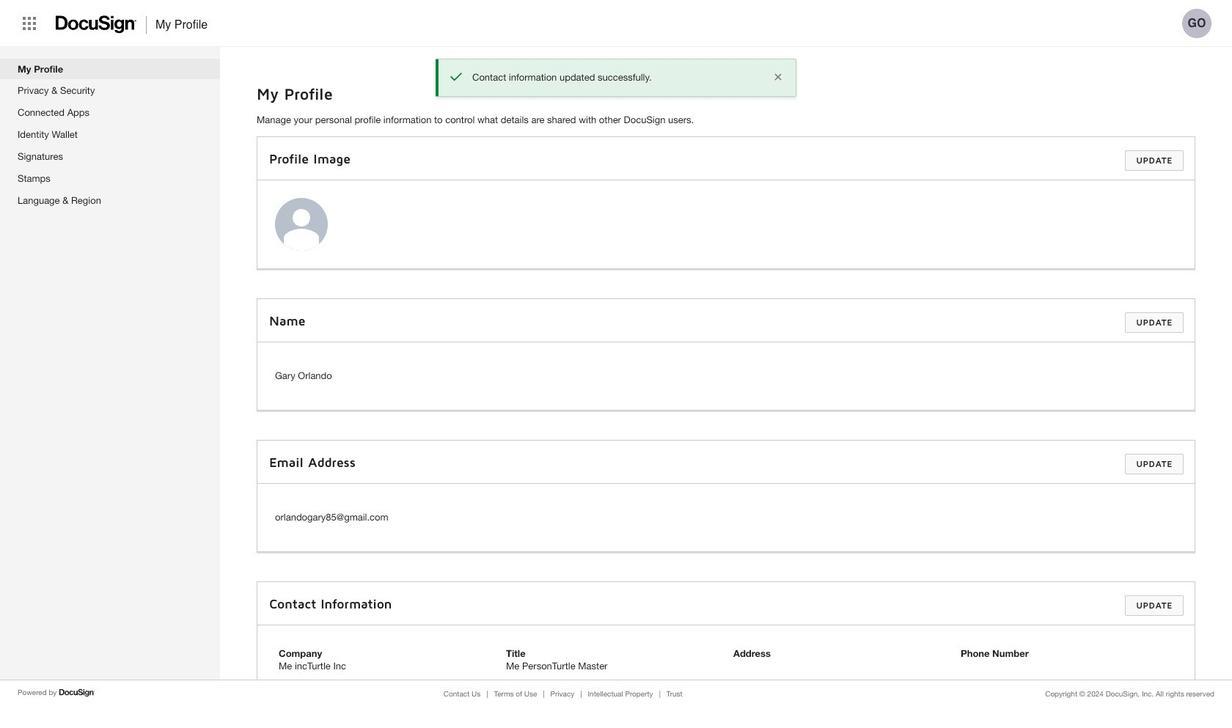 Task type: locate. For each thing, give the bounding box(es) containing it.
1 vertical spatial docusign image
[[59, 687, 96, 699]]

default profile image image
[[275, 198, 328, 251]]

default profile image element
[[275, 198, 328, 251]]

docusign image
[[56, 11, 137, 38], [59, 687, 96, 699]]



Task type: vqa. For each thing, say whether or not it's contained in the screenshot.
Default profile image Element
yes



Task type: describe. For each thing, give the bounding box(es) containing it.
0 vertical spatial docusign image
[[56, 11, 137, 38]]



